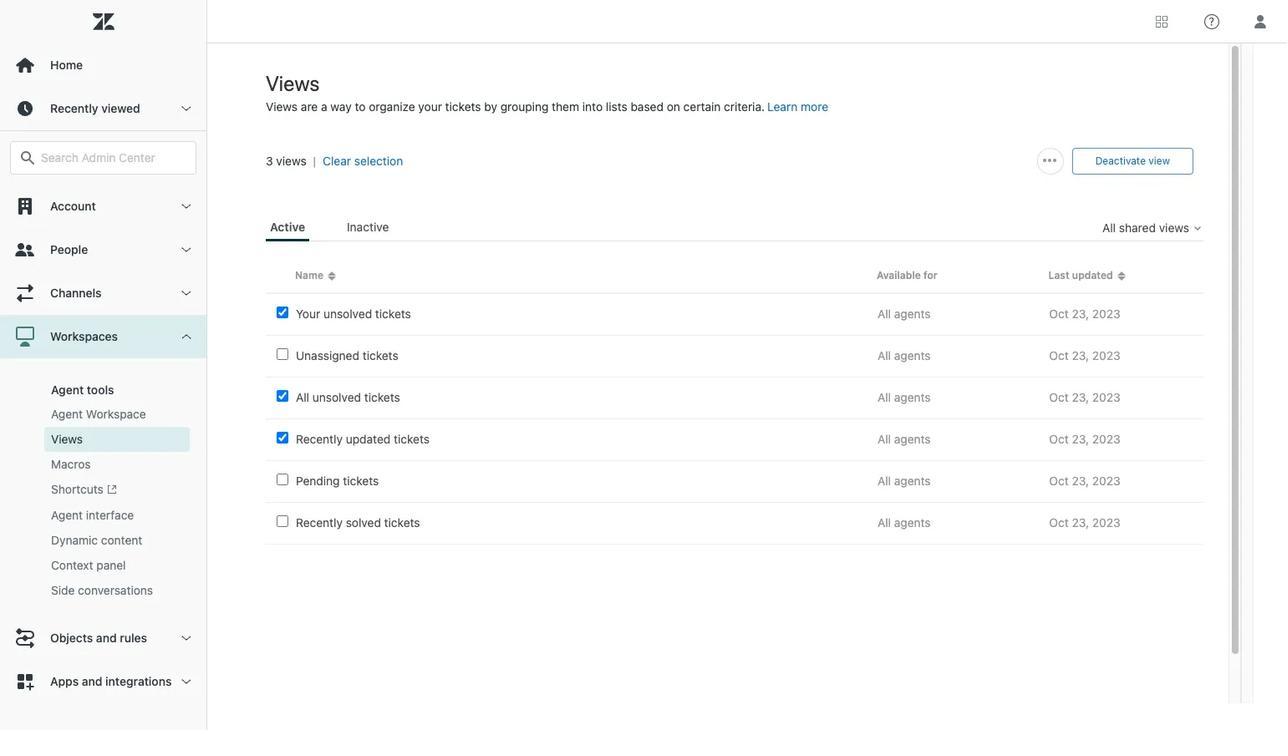 Task type: vqa. For each thing, say whether or not it's contained in the screenshot.
Side
yes



Task type: locate. For each thing, give the bounding box(es) containing it.
account
[[50, 199, 96, 213]]

dynamic
[[51, 534, 98, 548]]

workspaces group
[[0, 359, 206, 617]]

none search field inside primary "element"
[[2, 141, 205, 175]]

apps and integrations
[[50, 675, 172, 689]]

zendesk products image
[[1156, 15, 1168, 27]]

agent up dynamic
[[51, 509, 83, 523]]

agent tools element
[[51, 383, 114, 397]]

context
[[51, 559, 93, 573]]

workspaces button
[[0, 315, 206, 359]]

agent inside agent workspace element
[[51, 407, 83, 421]]

and inside apps and integrations dropdown button
[[82, 675, 102, 689]]

and inside objects and rules dropdown button
[[96, 631, 117, 646]]

1 agent from the top
[[51, 383, 84, 397]]

context panel
[[51, 559, 126, 573]]

views
[[51, 432, 83, 446]]

people
[[50, 242, 88, 257]]

objects and rules button
[[0, 617, 206, 661]]

content
[[101, 534, 142, 548]]

integrations
[[105, 675, 172, 689]]

tree inside primary "element"
[[0, 185, 206, 704]]

context panel element
[[51, 558, 126, 575]]

context panel link
[[44, 554, 190, 579]]

side conversations element
[[51, 583, 153, 600]]

help image
[[1205, 14, 1220, 29]]

apps and integrations button
[[0, 661, 206, 704]]

2 vertical spatial agent
[[51, 509, 83, 523]]

agent left tools
[[51, 383, 84, 397]]

agent for agent interface
[[51, 509, 83, 523]]

and right apps
[[82, 675, 102, 689]]

1 vertical spatial agent
[[51, 407, 83, 421]]

shortcuts element
[[51, 482, 117, 499]]

user menu image
[[1250, 10, 1272, 32]]

shortcuts
[[51, 482, 104, 497]]

panel
[[96, 559, 126, 573]]

side conversations link
[[44, 579, 190, 604]]

tree item containing workspaces
[[0, 315, 206, 617]]

side
[[51, 584, 75, 598]]

2 agent from the top
[[51, 407, 83, 421]]

home
[[50, 58, 83, 72]]

agent
[[51, 383, 84, 397], [51, 407, 83, 421], [51, 509, 83, 523]]

tree item
[[0, 315, 206, 617]]

agent inside agent interface element
[[51, 509, 83, 523]]

agent up views
[[51, 407, 83, 421]]

and left rules
[[96, 631, 117, 646]]

interface
[[86, 509, 134, 523]]

tree containing account
[[0, 185, 206, 704]]

3 agent from the top
[[51, 509, 83, 523]]

workspaces
[[50, 329, 118, 344]]

1 vertical spatial and
[[82, 675, 102, 689]]

0 vertical spatial and
[[96, 631, 117, 646]]

and for apps
[[82, 675, 102, 689]]

None search field
[[2, 141, 205, 175]]

primary element
[[0, 0, 207, 731]]

and
[[96, 631, 117, 646], [82, 675, 102, 689]]

account button
[[0, 185, 206, 228]]

objects and rules
[[50, 631, 147, 646]]

dynamic content link
[[44, 529, 190, 554]]

tree
[[0, 185, 206, 704]]

0 vertical spatial agent
[[51, 383, 84, 397]]



Task type: describe. For each thing, give the bounding box(es) containing it.
recently
[[50, 101, 98, 115]]

agent workspace link
[[44, 402, 190, 427]]

recently viewed
[[50, 101, 140, 115]]

channels
[[50, 286, 102, 300]]

dynamic content
[[51, 534, 142, 548]]

viewed
[[101, 101, 140, 115]]

agent for agent workspace
[[51, 407, 83, 421]]

conversations
[[78, 584, 153, 598]]

apps
[[50, 675, 79, 689]]

Search Admin Center field
[[41, 150, 186, 166]]

rules
[[120, 631, 147, 646]]

workspace
[[86, 407, 146, 421]]

views link
[[44, 427, 190, 452]]

agent tools
[[51, 383, 114, 397]]

macros
[[51, 457, 91, 471]]

macros link
[[44, 452, 190, 477]]

agent workspace element
[[51, 406, 146, 423]]

dynamic content element
[[51, 533, 142, 550]]

channels button
[[0, 272, 206, 315]]

agent for agent tools
[[51, 383, 84, 397]]

tree item inside primary "element"
[[0, 315, 206, 617]]

tools
[[87, 383, 114, 397]]

and for objects
[[96, 631, 117, 646]]

views element
[[51, 431, 83, 448]]

agent interface element
[[51, 508, 134, 524]]

agent workspace
[[51, 407, 146, 421]]

home button
[[0, 43, 206, 87]]

side conversations
[[51, 584, 153, 598]]

macros element
[[51, 456, 91, 473]]

people button
[[0, 228, 206, 272]]

recently viewed button
[[0, 87, 206, 130]]

agent interface
[[51, 509, 134, 523]]

objects
[[50, 631, 93, 646]]

agent interface link
[[44, 504, 190, 529]]

shortcuts link
[[44, 477, 190, 504]]



